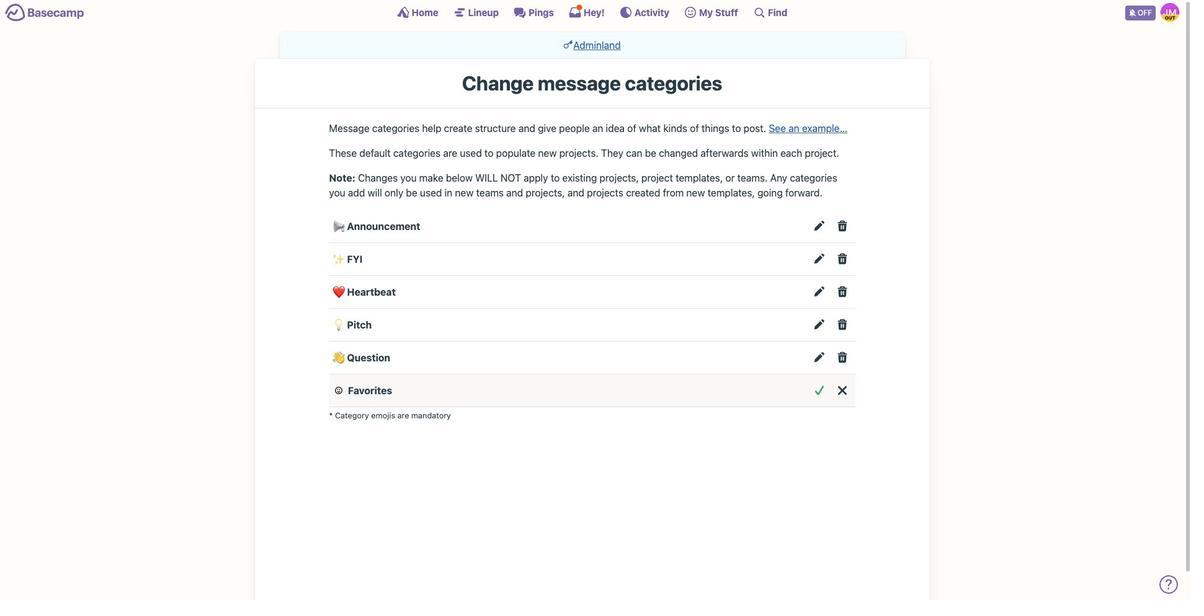 Task type: describe. For each thing, give the bounding box(es) containing it.
keyboard shortcut: ⌘ + / image
[[753, 6, 766, 19]]

Name it… text field
[[348, 383, 467, 399]]



Task type: vqa. For each thing, say whether or not it's contained in the screenshot.
Keyboard shortcut: ⌘ + / icon
yes



Task type: locate. For each thing, give the bounding box(es) containing it.
jer mill image
[[1161, 3, 1180, 22]]

main element
[[0, 0, 1185, 24]]

switch accounts image
[[5, 3, 84, 22]]

None text field
[[332, 383, 346, 399]]



